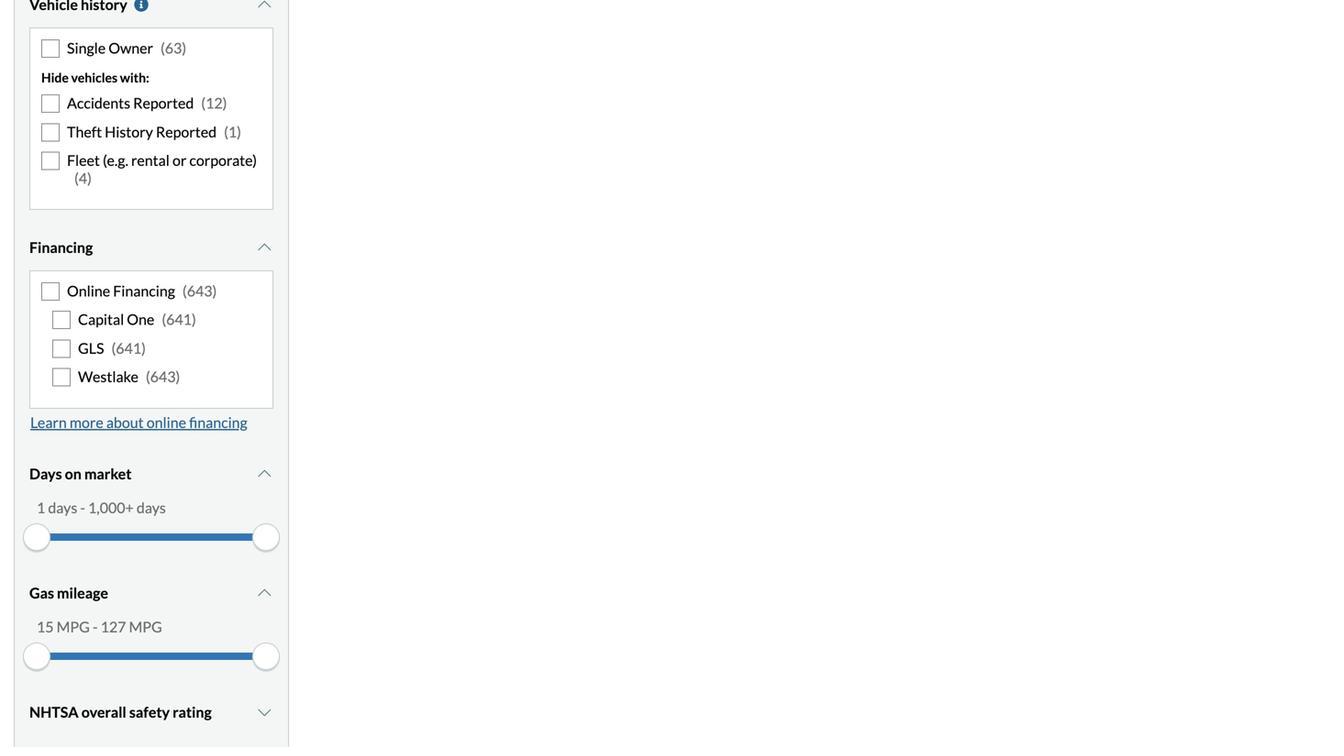 Task type: describe. For each thing, give the bounding box(es) containing it.
days on market button
[[29, 451, 273, 497]]

gls (641)
[[78, 339, 146, 357]]

about
[[106, 414, 144, 432]]

1 vertical spatial reported
[[156, 123, 217, 141]]

vehicles
[[71, 70, 118, 86]]

1 vertical spatial (643)
[[146, 368, 180, 386]]

overall
[[81, 704, 126, 722]]

single owner (63)
[[67, 39, 186, 57]]

owner
[[108, 39, 153, 57]]

1 days from the left
[[48, 499, 77, 517]]

gls
[[78, 339, 104, 357]]

online
[[67, 282, 110, 300]]

(12)
[[201, 94, 227, 112]]

more
[[70, 414, 103, 432]]

mileage
[[57, 584, 108, 602]]

- for mpg
[[93, 618, 98, 636]]

2 mpg from the left
[[129, 618, 162, 636]]

days on market
[[29, 465, 132, 483]]

capital one (641)
[[78, 311, 196, 329]]

1 days - 1,000+ days
[[37, 499, 166, 517]]

accidents
[[67, 94, 130, 112]]

- for days
[[80, 499, 85, 517]]

(63)
[[161, 39, 186, 57]]

theft history reported (1)
[[67, 123, 241, 141]]

127
[[101, 618, 126, 636]]

days
[[29, 465, 62, 483]]

(4)
[[74, 169, 92, 187]]

online financing (643)
[[67, 282, 217, 300]]

0 vertical spatial (643)
[[183, 282, 217, 300]]

with:
[[120, 70, 149, 86]]

15 mpg - 127 mpg
[[37, 618, 162, 636]]

1,000+
[[88, 499, 134, 517]]

hide
[[41, 70, 69, 86]]

on
[[65, 465, 82, 483]]

0 horizontal spatial (641)
[[111, 339, 146, 357]]

one
[[127, 311, 154, 329]]



Task type: locate. For each thing, give the bounding box(es) containing it.
0 vertical spatial chevron down image
[[255, 240, 273, 255]]

1 horizontal spatial mpg
[[129, 618, 162, 636]]

westlake
[[78, 368, 138, 386]]

fleet
[[67, 152, 100, 169]]

(643) up online
[[146, 368, 180, 386]]

1 horizontal spatial (643)
[[183, 282, 217, 300]]

chevron down image inside gas mileage dropdown button
[[255, 586, 273, 601]]

chevron down image for gas mileage
[[255, 586, 273, 601]]

financing inside dropdown button
[[29, 239, 93, 256]]

hide vehicles with:
[[41, 70, 149, 86]]

theft
[[67, 123, 102, 141]]

gas
[[29, 584, 54, 602]]

gas mileage button
[[29, 571, 273, 616]]

nhtsa
[[29, 704, 79, 722]]

1 vertical spatial chevron down image
[[255, 705, 273, 720]]

2 vertical spatial chevron down image
[[255, 586, 273, 601]]

financing
[[29, 239, 93, 256], [113, 282, 175, 300]]

(1)
[[224, 123, 241, 141]]

corporate)
[[189, 152, 257, 169]]

accidents reported (12)
[[67, 94, 227, 112]]

capital
[[78, 311, 124, 329]]

chevron down image inside the nhtsa overall safety rating dropdown button
[[255, 705, 273, 720]]

2 chevron down image from the top
[[255, 705, 273, 720]]

- left 1,000+ at the left bottom of page
[[80, 499, 85, 517]]

(643)
[[183, 282, 217, 300], [146, 368, 180, 386]]

financing up one
[[113, 282, 175, 300]]

reported up or
[[156, 123, 217, 141]]

financing button
[[29, 225, 273, 271]]

(641) right one
[[162, 311, 196, 329]]

rating
[[173, 704, 212, 722]]

learn
[[30, 414, 67, 432]]

(641) up westlake (643)
[[111, 339, 146, 357]]

financing up online
[[29, 239, 93, 256]]

3 chevron down image from the top
[[255, 586, 273, 601]]

mpg right 15
[[57, 618, 90, 636]]

1 vertical spatial financing
[[113, 282, 175, 300]]

mpg right 127
[[129, 618, 162, 636]]

0 horizontal spatial -
[[80, 499, 85, 517]]

chevron down image for financing
[[255, 240, 273, 255]]

or
[[172, 152, 187, 169]]

market
[[84, 465, 132, 483]]

westlake (643)
[[78, 368, 180, 386]]

gas mileage
[[29, 584, 108, 602]]

1 chevron down image from the top
[[255, 0, 273, 12]]

1 vertical spatial -
[[93, 618, 98, 636]]

chevron down image
[[255, 240, 273, 255], [255, 467, 273, 482], [255, 586, 273, 601]]

mpg
[[57, 618, 90, 636], [129, 618, 162, 636]]

reported up theft history reported (1)
[[133, 94, 194, 112]]

0 vertical spatial financing
[[29, 239, 93, 256]]

1 vertical spatial (641)
[[111, 339, 146, 357]]

history
[[105, 123, 153, 141]]

financing
[[189, 414, 248, 432]]

chevron down image for days on market
[[255, 467, 273, 482]]

rental
[[131, 152, 170, 169]]

days
[[48, 499, 77, 517], [137, 499, 166, 517]]

(e.g.
[[103, 152, 128, 169]]

1 mpg from the left
[[57, 618, 90, 636]]

info circle image
[[132, 0, 150, 12]]

reported
[[133, 94, 194, 112], [156, 123, 217, 141]]

days right 1
[[48, 499, 77, 517]]

- left 127
[[93, 618, 98, 636]]

online
[[147, 414, 186, 432]]

1 horizontal spatial financing
[[113, 282, 175, 300]]

days down days on market dropdown button
[[137, 499, 166, 517]]

nhtsa overall safety rating button
[[29, 690, 273, 736]]

learn more about online financing
[[30, 414, 248, 432]]

0 vertical spatial (641)
[[162, 311, 196, 329]]

nhtsa overall safety rating
[[29, 704, 212, 722]]

1 chevron down image from the top
[[255, 240, 273, 255]]

single
[[67, 39, 106, 57]]

0 horizontal spatial days
[[48, 499, 77, 517]]

0 horizontal spatial mpg
[[57, 618, 90, 636]]

learn more about online financing button
[[29, 409, 248, 437]]

chevron down image inside days on market dropdown button
[[255, 467, 273, 482]]

1 horizontal spatial -
[[93, 618, 98, 636]]

0 horizontal spatial financing
[[29, 239, 93, 256]]

chevron down image inside financing dropdown button
[[255, 240, 273, 255]]

0 vertical spatial -
[[80, 499, 85, 517]]

0 vertical spatial reported
[[133, 94, 194, 112]]

(641)
[[162, 311, 196, 329], [111, 339, 146, 357]]

fleet (e.g. rental or corporate) (4)
[[67, 152, 257, 187]]

1 vertical spatial chevron down image
[[255, 467, 273, 482]]

2 chevron down image from the top
[[255, 467, 273, 482]]

-
[[80, 499, 85, 517], [93, 618, 98, 636]]

0 vertical spatial chevron down image
[[255, 0, 273, 12]]

0 horizontal spatial (643)
[[146, 368, 180, 386]]

15
[[37, 618, 54, 636]]

safety
[[129, 704, 170, 722]]

1 horizontal spatial (641)
[[162, 311, 196, 329]]

(643) down financing dropdown button
[[183, 282, 217, 300]]

2 days from the left
[[137, 499, 166, 517]]

1 horizontal spatial days
[[137, 499, 166, 517]]

chevron down image
[[255, 0, 273, 12], [255, 705, 273, 720]]

1
[[37, 499, 45, 517]]



Task type: vqa. For each thing, say whether or not it's contained in the screenshot.
NHTSA overall safety rating "dropdown button"
yes



